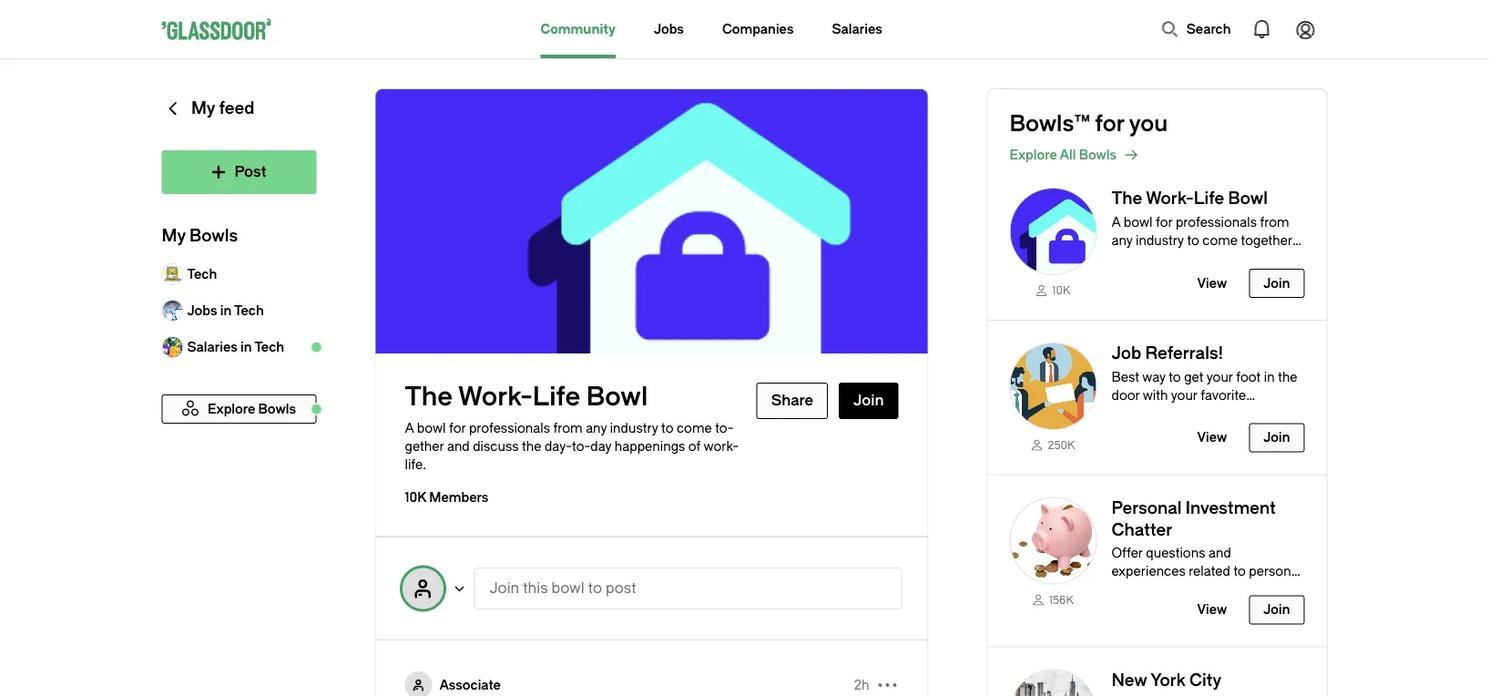 Task type: locate. For each thing, give the bounding box(es) containing it.
1 horizontal spatial in
[[241, 339, 252, 354]]

1 vertical spatial come
[[677, 421, 712, 436]]

day- inside the work-life bowl a bowl for professionals from any industry to come to gether and discuss the day-to-day happenings of work- life.
[[545, 439, 572, 454]]

jobs up the salaries in tech
[[187, 303, 217, 318]]

for inside the work-life bowl a bowl for professionals from any industry to come to gether and discuss the day-to-day happenings of work- life.
[[449, 421, 466, 436]]

salaries link
[[832, 0, 883, 58]]

1 image for bowl image from the top
[[1010, 188, 1098, 275]]

industry inside the work-life bowl a bowl for professionals from any industry to come together and discuss the day-to-day happenings of work-life.
[[1136, 233, 1184, 248]]

from inside the work-life bowl a bowl for professionals from any industry to come to gether and discuss the day-to-day happenings of work- life.
[[554, 421, 583, 436]]

finance
[[1112, 582, 1157, 597]]

to
[[1188, 233, 1200, 248], [662, 421, 674, 436], [715, 421, 734, 436], [1234, 564, 1246, 579], [588, 580, 602, 597]]

2 image for bowl image from the top
[[1010, 342, 1098, 430]]

questions
[[1147, 546, 1206, 561]]

york
[[1151, 671, 1186, 690]]

tech down the my bowls
[[187, 267, 217, 282]]

bowl inside the work-life bowl a bowl for professionals from any industry to come to gether and discuss the day-to-day happenings of work- life.
[[587, 382, 648, 412]]

life inside the work-life bowl a bowl for professionals from any industry to come together and discuss the day-to-day happenings of work-life.
[[1194, 189, 1225, 208]]

0 vertical spatial image for bowl image
[[1010, 188, 1098, 275]]

0 horizontal spatial 10k
[[405, 490, 427, 505]]

bowl inside button
[[552, 580, 585, 597]]

industry inside the work-life bowl a bowl for professionals from any industry to come to gether and discuss the day-to-day happenings of work- life.
[[610, 421, 658, 436]]

life. up the 10k members
[[405, 457, 426, 472]]

0 horizontal spatial happenings
[[615, 439, 686, 454]]

tech inside the jobs in tech link
[[234, 303, 264, 318]]

1 vertical spatial jobs
[[187, 303, 217, 318]]

explore all bowls
[[1010, 147, 1117, 162]]

0 horizontal spatial from
[[554, 421, 583, 436]]

my for my bowls
[[162, 226, 186, 246]]

2 horizontal spatial bowl
[[1124, 215, 1153, 230]]

life. down together
[[1236, 269, 1258, 284]]

industry
[[1136, 233, 1184, 248], [610, 421, 658, 436]]

post
[[606, 580, 637, 597]]

work- up gether
[[458, 382, 533, 412]]

0 vertical spatial a
[[1112, 215, 1121, 230]]

bowl inside the work-life bowl a bowl for professionals from any industry to come together and discuss the day-to-day happenings of work-life.
[[1229, 189, 1268, 208]]

0 vertical spatial in
[[220, 303, 232, 318]]

jobs left companies at the top of the page
[[654, 21, 684, 36]]

community
[[541, 21, 616, 36]]

community link
[[541, 0, 616, 58]]

0 vertical spatial bowl
[[1124, 215, 1153, 230]]

0 vertical spatial bowl
[[1229, 189, 1268, 208]]

0 vertical spatial work-
[[1201, 269, 1236, 284]]

to-
[[1237, 251, 1256, 266], [572, 439, 591, 454]]

1 vertical spatial from
[[554, 421, 583, 436]]

1 vertical spatial in
[[241, 339, 252, 354]]

0 horizontal spatial life.
[[405, 457, 426, 472]]

for
[[1096, 111, 1125, 137], [1156, 215, 1173, 230], [449, 421, 466, 436]]

a down explore all bowls link
[[1112, 215, 1121, 230]]

jobs for jobs in tech
[[187, 303, 217, 318]]

a inside the work-life bowl a bowl for professionals from any industry to come to gether and discuss the day-to-day happenings of work- life.
[[405, 421, 414, 436]]

image for bowl image up 10k link
[[1010, 188, 1098, 275]]

from for gether
[[554, 421, 583, 436]]

1 horizontal spatial salaries
[[832, 21, 883, 36]]

work- down explore all bowls link
[[1146, 189, 1194, 208]]

0 vertical spatial discuss
[[1138, 251, 1184, 266]]

salaries in tech link
[[162, 329, 317, 365]]

in for salaries
[[241, 339, 252, 354]]

jobs for jobs
[[654, 21, 684, 36]]

2 horizontal spatial for
[[1156, 215, 1173, 230]]

any inside the work-life bowl a bowl for professionals from any industry to come together and discuss the day-to-day happenings of work-life.
[[1112, 233, 1133, 248]]

1 horizontal spatial work-
[[1146, 189, 1194, 208]]

1 vertical spatial professionals
[[469, 421, 550, 436]]

in up the salaries in tech
[[220, 303, 232, 318]]

toogle identity image
[[405, 672, 432, 696]]

from inside the work-life bowl a bowl for professionals from any industry to come together and discuss the day-to-day happenings of work-life.
[[1261, 215, 1290, 230]]

0 horizontal spatial bowl
[[587, 382, 648, 412]]

1 horizontal spatial discuss
[[1138, 251, 1184, 266]]

work- inside the work-life bowl a bowl for professionals from any industry to come together and discuss the day-to-day happenings of work-life.
[[1146, 189, 1194, 208]]

1 horizontal spatial professionals
[[1176, 215, 1257, 230]]

work- inside the work-life bowl a bowl for professionals from any industry to come to gether and discuss the day-to-day happenings of work- life.
[[458, 382, 533, 412]]

1 vertical spatial industry
[[610, 421, 658, 436]]

gether
[[405, 421, 734, 454]]

and
[[1112, 251, 1135, 266], [447, 439, 470, 454], [1209, 546, 1232, 561], [1160, 582, 1183, 597]]

1 vertical spatial to-
[[572, 439, 591, 454]]

0 horizontal spatial any
[[586, 421, 607, 436]]

investment
[[1186, 498, 1276, 518]]

any
[[1112, 233, 1133, 248], [586, 421, 607, 436]]

1 horizontal spatial life.
[[1236, 269, 1258, 284]]

the
[[1112, 189, 1143, 208], [405, 382, 453, 412]]

personal
[[1112, 498, 1182, 518]]

1 vertical spatial discuss
[[473, 439, 519, 454]]

salaries for salaries
[[832, 21, 883, 36]]

professionals up together
[[1176, 215, 1257, 230]]

bowl inside the work-life bowl a bowl for professionals from any industry to come to gether and discuss the day-to-day happenings of work- life.
[[417, 421, 446, 436]]

life down explore all bowls link
[[1194, 189, 1225, 208]]

life. inside the work-life bowl a bowl for professionals from any industry to come to gether and discuss the day-to-day happenings of work- life.
[[405, 457, 426, 472]]

my left feed
[[191, 99, 215, 118]]

1 vertical spatial tech
[[234, 303, 264, 318]]

come for gether
[[677, 421, 712, 436]]

0 vertical spatial day
[[1256, 251, 1276, 266]]

image for bowl image up the 250k link
[[1010, 342, 1098, 430]]

for up members
[[449, 421, 466, 436]]

0 horizontal spatial for
[[449, 421, 466, 436]]

any for and
[[1112, 233, 1133, 248]]

come
[[1203, 233, 1238, 248], [677, 421, 712, 436]]

0 vertical spatial from
[[1261, 215, 1290, 230]]

the inside the work-life bowl a bowl for professionals from any industry to come together and discuss the day-to-day happenings of work-life.
[[1112, 189, 1143, 208]]

1 vertical spatial life
[[533, 382, 581, 412]]

in down the jobs in tech link
[[241, 339, 252, 354]]

2h
[[855, 677, 870, 693]]

1 horizontal spatial day-
[[1210, 251, 1237, 266]]

bowl right this
[[552, 580, 585, 597]]

companies link
[[722, 0, 794, 58]]

life inside the work-life bowl a bowl for professionals from any industry to come to gether and discuss the day-to-day happenings of work- life.
[[533, 382, 581, 412]]

my bowls
[[162, 226, 238, 246]]

industry for gether
[[610, 421, 658, 436]]

250k
[[1048, 439, 1076, 452]]

bowls
[[1079, 147, 1117, 162], [190, 226, 238, 246]]

0 horizontal spatial day
[[591, 439, 612, 454]]

for inside the work-life bowl a bowl for professionals from any industry to come together and discuss the day-to-day happenings of work-life.
[[1156, 215, 1173, 230]]

together
[[1242, 233, 1293, 248]]

1 vertical spatial life.
[[405, 457, 426, 472]]

0 horizontal spatial my
[[162, 226, 186, 246]]

image for bowl image
[[1010, 188, 1098, 275], [1010, 342, 1098, 430], [1010, 497, 1098, 585]]

from
[[1261, 215, 1290, 230], [554, 421, 583, 436]]

city
[[1190, 671, 1222, 690]]

a
[[1112, 215, 1121, 230], [405, 421, 414, 436]]

bowl
[[1229, 189, 1268, 208], [587, 382, 648, 412]]

1 horizontal spatial life
[[1194, 189, 1225, 208]]

1 horizontal spatial to-
[[1237, 251, 1256, 266]]

0 horizontal spatial work-
[[704, 439, 739, 454]]

0 horizontal spatial come
[[677, 421, 712, 436]]

0 vertical spatial to-
[[1237, 251, 1256, 266]]

happenings inside the work-life bowl a bowl for professionals from any industry to come together and discuss the day-to-day happenings of work-life.
[[1112, 269, 1183, 284]]

2 vertical spatial tech
[[255, 339, 284, 354]]

0 vertical spatial life.
[[1236, 269, 1258, 284]]

2 vertical spatial bowl
[[552, 580, 585, 597]]

1 vertical spatial any
[[586, 421, 607, 436]]

discuss inside the work-life bowl a bowl for professionals from any industry to come together and discuss the day-to-day happenings of work-life.
[[1138, 251, 1184, 266]]

you
[[1130, 111, 1168, 137]]

life.
[[1236, 269, 1258, 284], [405, 457, 426, 472]]

1 vertical spatial bowl
[[587, 382, 648, 412]]

come for and
[[1203, 233, 1238, 248]]

0 horizontal spatial jobs
[[187, 303, 217, 318]]

bowl inside the work-life bowl a bowl for professionals from any industry to come together and discuss the day-to-day happenings of work-life.
[[1124, 215, 1153, 230]]

experiences
[[1112, 564, 1186, 579]]

2 vertical spatial image for bowl image
[[1010, 497, 1098, 585]]

1 vertical spatial a
[[405, 421, 414, 436]]

0 vertical spatial come
[[1203, 233, 1238, 248]]

1 vertical spatial the
[[405, 382, 453, 412]]

1 vertical spatial my
[[162, 226, 186, 246]]

the inside the work-life bowl a bowl for professionals from any industry to come to gether and discuss the day-to-day happenings of work- life.
[[522, 439, 542, 454]]

tech inside the salaries in tech link
[[255, 339, 284, 354]]

bowl up the 10k members
[[417, 421, 446, 436]]

discuss inside the work-life bowl a bowl for professionals from any industry to come to gether and discuss the day-to-day happenings of work- life.
[[473, 439, 519, 454]]

1 horizontal spatial industry
[[1136, 233, 1184, 248]]

0 vertical spatial of
[[1186, 269, 1198, 284]]

0 vertical spatial industry
[[1136, 233, 1184, 248]]

tech for jobs
[[234, 303, 264, 318]]

bowl for gether
[[587, 382, 648, 412]]

jobs in tech
[[187, 303, 264, 318]]

1 horizontal spatial come
[[1203, 233, 1238, 248]]

salaries
[[832, 21, 883, 36], [187, 339, 238, 354]]

life. inside the work-life bowl a bowl for professionals from any industry to come together and discuss the day-to-day happenings of work-life.
[[1236, 269, 1258, 284]]

to inside personal investment chatter offer questions and experiences related to personal finance and investments
[[1234, 564, 1246, 579]]

1 horizontal spatial work-
[[1201, 269, 1236, 284]]

0 vertical spatial any
[[1112, 233, 1133, 248]]

to- inside the work-life bowl a bowl for professionals from any industry to come together and discuss the day-to-day happenings of work-life.
[[1237, 251, 1256, 266]]

personal
[[1250, 564, 1302, 579]]

1 vertical spatial the
[[522, 439, 542, 454]]

3 image for bowl image from the top
[[1010, 497, 1098, 585]]

1 vertical spatial bowls
[[190, 226, 238, 246]]

professionals inside the work-life bowl a bowl for professionals from any industry to come together and discuss the day-to-day happenings of work-life.
[[1176, 215, 1257, 230]]

156k link
[[1010, 592, 1098, 607]]

a inside the work-life bowl a bowl for professionals from any industry to come together and discuss the day-to-day happenings of work-life.
[[1112, 215, 1121, 230]]

life
[[1194, 189, 1225, 208], [533, 382, 581, 412]]

the
[[1187, 251, 1206, 266], [522, 439, 542, 454]]

the inside the work-life bowl a bowl for professionals from any industry to come to gether and discuss the day-to-day happenings of work- life.
[[405, 382, 453, 412]]

0 vertical spatial work-
[[1146, 189, 1194, 208]]

1 vertical spatial of
[[689, 439, 701, 454]]

1 horizontal spatial the
[[1187, 251, 1206, 266]]

0 horizontal spatial industry
[[610, 421, 658, 436]]

bowl down explore all bowls link
[[1124, 215, 1153, 230]]

work-
[[1146, 189, 1194, 208], [458, 382, 533, 412]]

1 horizontal spatial bowl
[[552, 580, 585, 597]]

0 vertical spatial salaries
[[832, 21, 883, 36]]

image for bowl image for the work-life bowl
[[1010, 188, 1098, 275]]

in inside the jobs in tech link
[[220, 303, 232, 318]]

1 horizontal spatial for
[[1096, 111, 1125, 137]]

in
[[220, 303, 232, 318], [241, 339, 252, 354]]

bowl
[[1124, 215, 1153, 230], [417, 421, 446, 436], [552, 580, 585, 597]]

0 horizontal spatial salaries
[[187, 339, 238, 354]]

10k for 10k members
[[405, 490, 427, 505]]

bowls up the tech link
[[190, 226, 238, 246]]

day-
[[1210, 251, 1237, 266], [545, 439, 572, 454]]

professionals up members
[[469, 421, 550, 436]]

1 vertical spatial image for bowl image
[[1010, 342, 1098, 430]]

happenings inside the work-life bowl a bowl for professionals from any industry to come to gether and discuss the day-to-day happenings of work- life.
[[615, 439, 686, 454]]

1 horizontal spatial 10k
[[1053, 284, 1071, 297]]

1 horizontal spatial a
[[1112, 215, 1121, 230]]

1 vertical spatial day
[[591, 439, 612, 454]]

jobs link
[[654, 0, 684, 58]]

1 horizontal spatial jobs
[[654, 21, 684, 36]]

10k
[[1053, 284, 1071, 297], [405, 490, 427, 505]]

2 vertical spatial for
[[449, 421, 466, 436]]

companies
[[722, 21, 794, 36]]

work- inside the work-life bowl a bowl for professionals from any industry to come together and discuss the day-to-day happenings of work-life.
[[1201, 269, 1236, 284]]

work-
[[1201, 269, 1236, 284], [704, 439, 739, 454]]

in inside the salaries in tech link
[[241, 339, 252, 354]]

0 horizontal spatial bowl
[[417, 421, 446, 436]]

bowl for and
[[1124, 215, 1153, 230]]

tech down the jobs in tech link
[[255, 339, 284, 354]]

bowl up together
[[1229, 189, 1268, 208]]

life for gether
[[533, 382, 581, 412]]

1 horizontal spatial day
[[1256, 251, 1276, 266]]

bowl up gether
[[587, 382, 648, 412]]

come inside the work-life bowl a bowl for professionals from any industry to come together and discuss the day-to-day happenings of work-life.
[[1203, 233, 1238, 248]]

0 vertical spatial the
[[1187, 251, 1206, 266]]

of
[[1186, 269, 1198, 284], [689, 439, 701, 454]]

for down explore all bowls link
[[1156, 215, 1173, 230]]

0 vertical spatial jobs
[[654, 21, 684, 36]]

0 horizontal spatial to-
[[572, 439, 591, 454]]

discuss
[[1138, 251, 1184, 266], [473, 439, 519, 454]]

my up the tech link
[[162, 226, 186, 246]]

professionals inside the work-life bowl a bowl for professionals from any industry to come to gether and discuss the day-to-day happenings of work- life.
[[469, 421, 550, 436]]

0 horizontal spatial the
[[522, 439, 542, 454]]

jobs
[[654, 21, 684, 36], [187, 303, 217, 318]]

and inside the work-life bowl a bowl for professionals from any industry to come together and discuss the day-to-day happenings of work-life.
[[1112, 251, 1135, 266]]

happenings
[[1112, 269, 1183, 284], [615, 439, 686, 454]]

1 vertical spatial happenings
[[615, 439, 686, 454]]

a up the 10k members
[[405, 421, 414, 436]]

work- for gether
[[458, 382, 533, 412]]

for left you
[[1096, 111, 1125, 137]]

my
[[191, 99, 215, 118], [162, 226, 186, 246]]

0 vertical spatial professionals
[[1176, 215, 1257, 230]]

0 vertical spatial bowls
[[1079, 147, 1117, 162]]

and inside the work-life bowl a bowl for professionals from any industry to come to gether and discuss the day-to-day happenings of work- life.
[[447, 439, 470, 454]]

0 horizontal spatial in
[[220, 303, 232, 318]]

my feed
[[191, 99, 255, 118]]

a for gether
[[405, 421, 414, 436]]

1 horizontal spatial my
[[191, 99, 215, 118]]

1 horizontal spatial bowl
[[1229, 189, 1268, 208]]

tech
[[187, 267, 217, 282], [234, 303, 264, 318], [255, 339, 284, 354]]

job
[[1112, 344, 1142, 363]]

1 horizontal spatial any
[[1112, 233, 1133, 248]]

image for bowl image for personal investment chatter
[[1010, 497, 1098, 585]]

0 horizontal spatial discuss
[[473, 439, 519, 454]]

day
[[1256, 251, 1276, 266], [591, 439, 612, 454]]

life for and
[[1194, 189, 1225, 208]]

0 horizontal spatial work-
[[458, 382, 533, 412]]

0 vertical spatial day-
[[1210, 251, 1237, 266]]

professionals
[[1176, 215, 1257, 230], [469, 421, 550, 436]]

image for bowl image for job referrals!
[[1010, 342, 1098, 430]]

come inside the work-life bowl a bowl for professionals from any industry to come to gether and discuss the day-to-day happenings of work- life.
[[677, 421, 712, 436]]

any inside the work-life bowl a bowl for professionals from any industry to come to gether and discuss the day-to-day happenings of work- life.
[[586, 421, 607, 436]]

professionals for and
[[1176, 215, 1257, 230]]

1 horizontal spatial from
[[1261, 215, 1290, 230]]

0 horizontal spatial of
[[689, 439, 701, 454]]

0 vertical spatial tech
[[187, 267, 217, 282]]

image for bowl image up 156k link
[[1010, 497, 1098, 585]]

10k link
[[1010, 282, 1098, 298]]

1 vertical spatial bowl
[[417, 421, 446, 436]]

bowls right all
[[1079, 147, 1117, 162]]

0 vertical spatial 10k
[[1053, 284, 1071, 297]]

all
[[1060, 147, 1077, 162]]

0 horizontal spatial a
[[405, 421, 414, 436]]

new
[[1112, 671, 1148, 690]]

life up gether
[[533, 382, 581, 412]]

tech down the tech link
[[234, 303, 264, 318]]

1 vertical spatial for
[[1156, 215, 1173, 230]]



Task type: vqa. For each thing, say whether or not it's contained in the screenshot.
156K
yes



Task type: describe. For each thing, give the bounding box(es) containing it.
associate
[[440, 677, 501, 693]]

day- inside the work-life bowl a bowl for professionals from any industry to come together and discuss the day-to-day happenings of work-life.
[[1210, 251, 1237, 266]]

toogle identity image
[[401, 567, 445, 610]]

my feed link
[[162, 88, 317, 150]]

156k
[[1050, 593, 1074, 606]]

associate button
[[440, 676, 501, 694]]

any for gether
[[586, 421, 607, 436]]

day inside the work-life bowl a bowl for professionals from any industry to come together and discuss the day-to-day happenings of work-life.
[[1256, 251, 1276, 266]]

salaries for salaries in tech
[[187, 339, 238, 354]]

explore all bowls link
[[1010, 144, 1327, 166]]

join this bowl to post button
[[474, 568, 903, 610]]

bowl for gether
[[417, 421, 446, 436]]

work- for and
[[1146, 189, 1194, 208]]

members
[[429, 490, 489, 505]]

day inside the work-life bowl a bowl for professionals from any industry to come to gether and discuss the day-to-day happenings of work- life.
[[591, 439, 612, 454]]

for for gether
[[449, 421, 466, 436]]

tech for salaries
[[255, 339, 284, 354]]

personal investment chatter offer questions and experiences related to personal finance and investments
[[1112, 498, 1302, 597]]

work- inside the work-life bowl a bowl for professionals from any industry to come to gether and discuss the day-to-day happenings of work- life.
[[704, 439, 739, 454]]

industry for and
[[1136, 233, 1184, 248]]

feed
[[219, 99, 255, 118]]

professionals for gether
[[469, 421, 550, 436]]

referrals!
[[1146, 344, 1224, 363]]

0 vertical spatial for
[[1096, 111, 1125, 137]]

salaries in tech
[[187, 339, 284, 354]]

join
[[490, 580, 520, 597]]

from for and
[[1261, 215, 1290, 230]]

for for and
[[1156, 215, 1173, 230]]

related
[[1189, 564, 1231, 579]]

to- inside the work-life bowl a bowl for professionals from any industry to come to gether and discuss the day-to-day happenings of work- life.
[[572, 439, 591, 454]]

a for and
[[1112, 215, 1121, 230]]

join this bowl to post
[[490, 580, 637, 597]]

of inside the work-life bowl a bowl for professionals from any industry to come together and discuss the day-to-day happenings of work-life.
[[1186, 269, 1198, 284]]

bowls™
[[1010, 111, 1090, 137]]

10k members
[[405, 490, 489, 505]]

the work-life bowl a bowl for professionals from any industry to come to gether and discuss the day-to-day happenings of work- life.
[[405, 382, 739, 472]]

new york city button
[[988, 647, 1327, 696]]

chatter
[[1112, 520, 1173, 539]]

to inside the join this bowl to post button
[[588, 580, 602, 597]]

search button
[[1152, 11, 1241, 47]]

the work-life bowl a bowl for professionals from any industry to come together and discuss the day-to-day happenings of work-life.
[[1112, 189, 1293, 284]]

jobs in tech link
[[162, 292, 317, 329]]

bowl for and
[[1229, 189, 1268, 208]]

this
[[523, 580, 548, 597]]

to inside the work-life bowl a bowl for professionals from any industry to come together and discuss the day-to-day happenings of work-life.
[[1188, 233, 1200, 248]]

bowls™ for you
[[1010, 111, 1168, 137]]

0 horizontal spatial bowls
[[190, 226, 238, 246]]

the for and
[[1112, 189, 1143, 208]]

my for my feed
[[191, 99, 215, 118]]

10k for 10k
[[1053, 284, 1071, 297]]

the for gether
[[405, 382, 453, 412]]

in for jobs
[[220, 303, 232, 318]]

tech link
[[162, 256, 317, 292]]

offer
[[1112, 546, 1143, 561]]

new york city
[[1112, 671, 1222, 690]]

of inside the work-life bowl a bowl for professionals from any industry to come to gether and discuss the day-to-day happenings of work- life.
[[689, 439, 701, 454]]

investments
[[1186, 582, 1260, 597]]

the inside the work-life bowl a bowl for professionals from any industry to come together and discuss the day-to-day happenings of work-life.
[[1187, 251, 1206, 266]]

2h link
[[855, 676, 870, 694]]

250k link
[[1010, 437, 1098, 452]]

explore
[[1010, 147, 1058, 162]]

job referrals!
[[1112, 344, 1224, 363]]

search
[[1187, 21, 1231, 36]]



